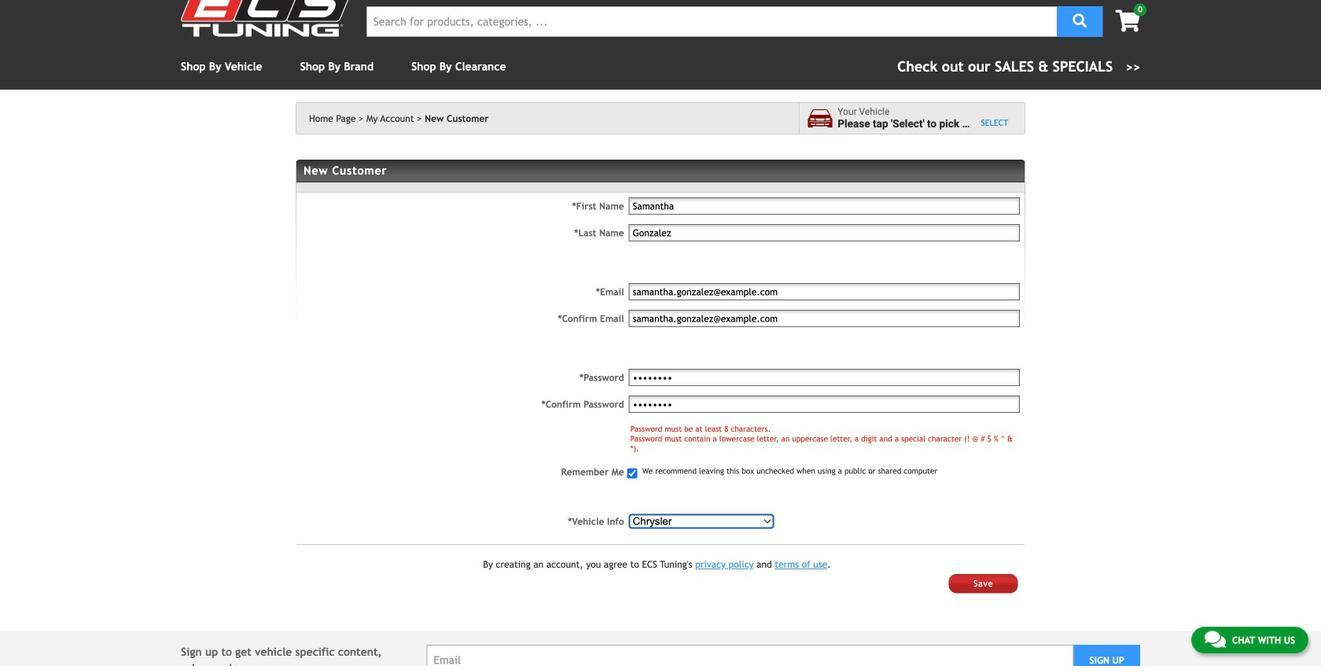 Task type: locate. For each thing, give the bounding box(es) containing it.
None password field
[[629, 369, 1020, 386], [629, 396, 1020, 413], [629, 369, 1020, 386], [629, 396, 1020, 413]]

None text field
[[629, 283, 1020, 300]]

None text field
[[629, 197, 1020, 215], [629, 224, 1020, 241], [629, 310, 1020, 327], [629, 197, 1020, 215], [629, 224, 1020, 241], [629, 310, 1020, 327]]

None checkbox
[[627, 468, 638, 479]]

ecs tuning image
[[181, 0, 354, 37]]

Email email field
[[427, 645, 1074, 666]]

None submit
[[949, 574, 1018, 593]]

shopping cart image
[[1116, 10, 1140, 32]]



Task type: vqa. For each thing, say whether or not it's contained in the screenshot.
text box
yes



Task type: describe. For each thing, give the bounding box(es) containing it.
search image
[[1073, 14, 1087, 28]]

Search text field
[[366, 6, 1057, 37]]



